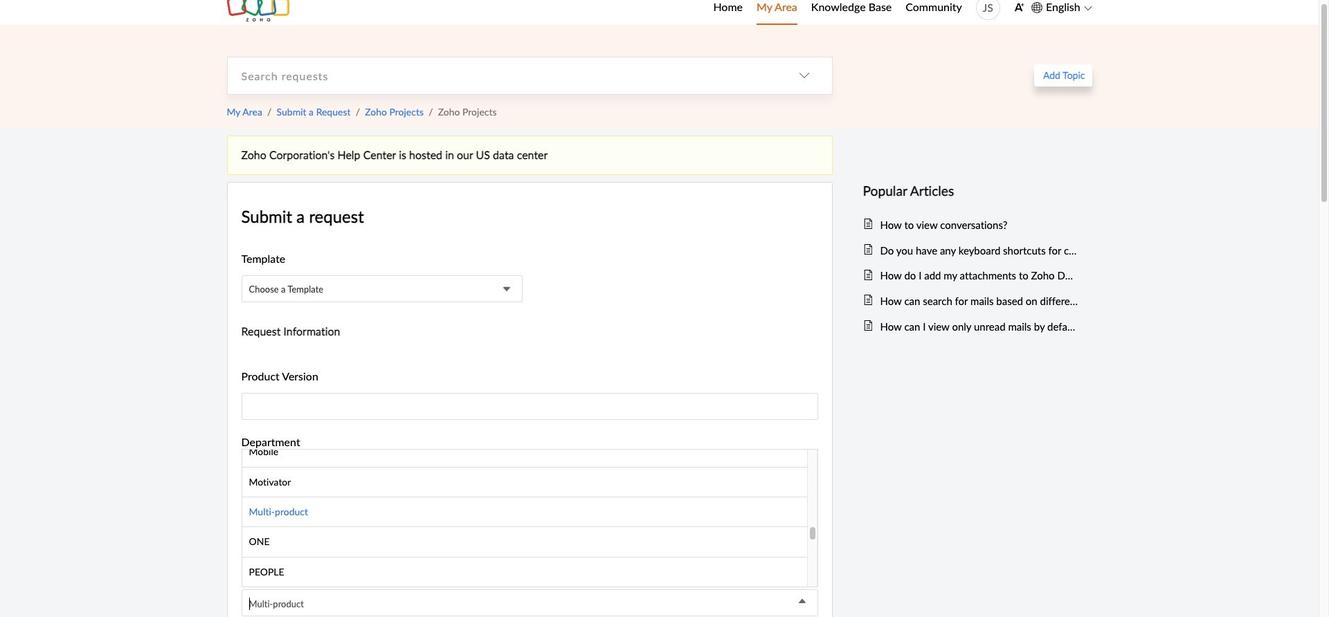 Task type: vqa. For each thing, say whether or not it's contained in the screenshot.
list box
yes



Task type: describe. For each thing, give the bounding box(es) containing it.
choose languages element
[[1032, 0, 1092, 16]]

user preference element
[[1014, 0, 1025, 19]]

3 option from the top
[[242, 498, 807, 528]]

2 option from the top
[[242, 468, 807, 498]]

user preference image
[[1014, 2, 1025, 12]]



Task type: locate. For each thing, give the bounding box(es) containing it.
choose category element
[[776, 57, 832, 94]]

list box
[[241, 438, 818, 588]]

4 option from the top
[[242, 528, 807, 558]]

option
[[242, 438, 807, 468], [242, 468, 807, 498], [242, 498, 807, 528], [242, 528, 807, 558], [242, 558, 807, 588]]

choose category image
[[799, 70, 810, 81]]

Multi-product search field
[[242, 591, 817, 618]]

1 option from the top
[[242, 438, 807, 468]]

heading
[[863, 180, 1078, 202]]

Search requests  field
[[227, 57, 776, 94]]

5 option from the top
[[242, 558, 807, 588]]



